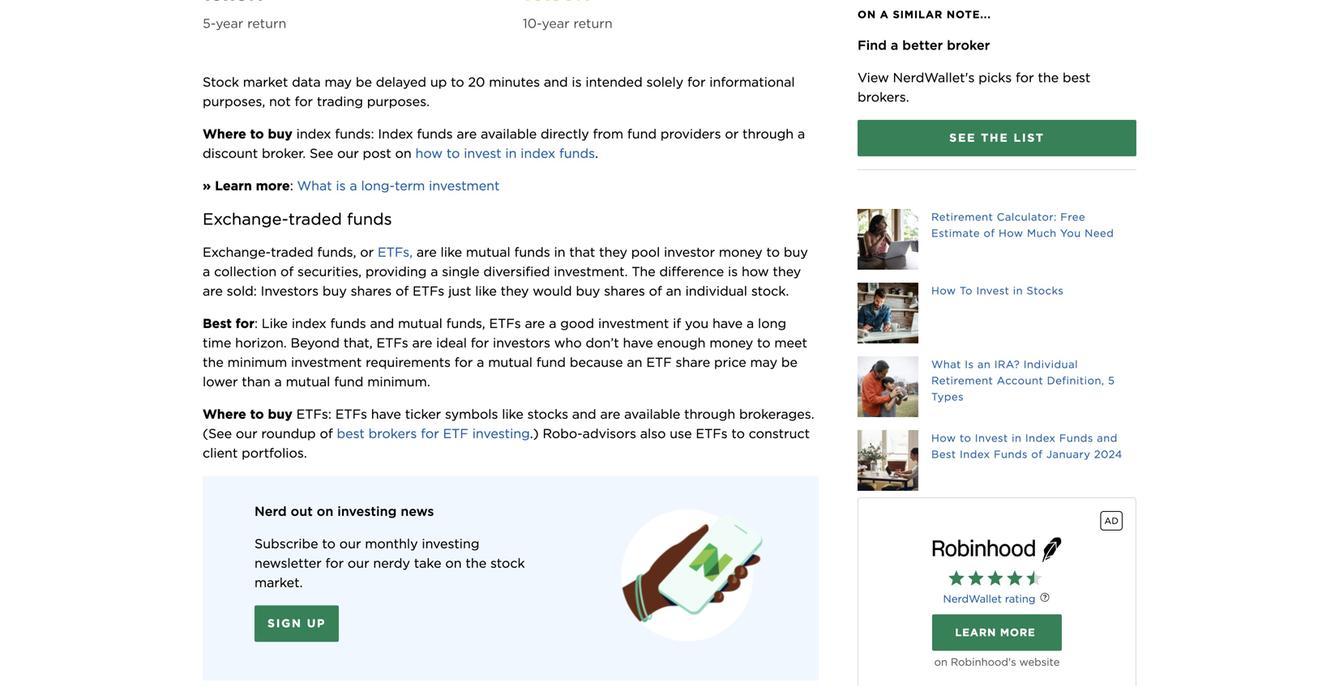 Task type: vqa. For each thing, say whether or not it's contained in the screenshot.
invest
yes



Task type: locate. For each thing, give the bounding box(es) containing it.
of down 'providing'
[[396, 283, 409, 299]]

2 vertical spatial how
[[931, 432, 956, 445]]

our left nerdy
[[348, 556, 369, 571]]

on a similar note...
[[858, 8, 991, 21]]

how for to
[[931, 285, 956, 297]]

0 vertical spatial what
[[297, 178, 332, 194]]

1 vertical spatial learn
[[955, 627, 996, 640]]

an inside : like index funds and mutual funds, etfs are a good investment if you have a long time horizon. beyond that, etfs are ideal for investors who don't have enough money to meet the minimum investment requirements for a mutual fund because an etf share price may be lower than a mutual fund minimum.
[[627, 355, 642, 370]]

calculator:
[[997, 211, 1057, 223]]

to up the stock.
[[767, 244, 780, 260]]

learn up robinhood's
[[955, 627, 996, 640]]

available inside etfs: etfs have ticker symbols like stocks and are available through brokerages. (see our roundup of
[[624, 406, 680, 422]]

horizon.
[[235, 335, 287, 351]]

1 vertical spatial money
[[710, 335, 753, 351]]

0 horizontal spatial learn
[[215, 178, 252, 194]]

buy up the stock.
[[784, 244, 808, 260]]

or inside index funds: index funds are available directly from fund providers or through a discount broker. see our post on
[[725, 126, 739, 142]]

0 vertical spatial through
[[743, 126, 794, 142]]

market.
[[255, 575, 303, 591]]

a inside index funds: index funds are available directly from fund providers or through a discount broker. see our post on
[[798, 126, 805, 142]]

funds, up ideal
[[446, 316, 485, 332]]

have
[[713, 316, 743, 332], [623, 335, 653, 351], [371, 406, 401, 422]]

1 horizontal spatial learn
[[955, 627, 996, 640]]

nerdwallet rating link
[[943, 593, 1036, 606]]

like
[[441, 244, 462, 260], [475, 283, 497, 299], [502, 406, 524, 422]]

our down nerd out on investing news
[[339, 536, 361, 552]]

1 horizontal spatial funds
[[1059, 432, 1094, 445]]

portfolios.
[[242, 445, 307, 461]]

have right you on the top of the page
[[713, 316, 743, 332]]

good
[[560, 316, 594, 332]]

2 horizontal spatial is
[[728, 264, 738, 280]]

requirements
[[366, 355, 451, 370]]

of down etfs:
[[320, 426, 333, 442]]

1 horizontal spatial available
[[624, 406, 680, 422]]

0 horizontal spatial investment
[[291, 355, 362, 370]]

money up the price
[[710, 335, 753, 351]]

best up time
[[203, 316, 232, 332]]

2 vertical spatial like
[[502, 406, 524, 422]]

where to buy
[[203, 126, 293, 142], [203, 406, 293, 422]]

to
[[960, 285, 973, 297]]

etfs
[[413, 283, 444, 299], [489, 316, 521, 332], [377, 335, 408, 351], [335, 406, 367, 422], [696, 426, 728, 442]]

learn more
[[955, 627, 1036, 640]]

where up discount
[[203, 126, 246, 142]]

are inside index funds: index funds are available directly from fund providers or through a discount broker. see our post on
[[457, 126, 477, 142]]

2 vertical spatial have
[[371, 406, 401, 422]]

retirement inside the retirement calculator: free estimate of how much you need
[[931, 211, 993, 223]]

1 horizontal spatial like
[[475, 283, 497, 299]]

be
[[356, 74, 372, 90], [781, 355, 798, 370]]

1 vertical spatial funds
[[994, 448, 1028, 461]]

how inside how to invest in index funds and best index funds of january 2024
[[931, 432, 956, 445]]

nerdwallet's
[[893, 70, 975, 86]]

what is an ira? individual retirement account definition, 5 types
[[931, 358, 1115, 403]]

is inside stock market data may be delayed up to 20 minutes and is intended solely for informational purposes, not for trading purposes.
[[572, 74, 582, 90]]

retirement calculator: free estimate of how much you need
[[931, 211, 1114, 240]]

funds down directly
[[559, 145, 595, 161]]

to down types
[[960, 432, 972, 445]]

index funds: index funds are available directly from fund providers or through a discount broker. see our post on
[[203, 126, 809, 161]]

to left construct
[[732, 426, 745, 442]]

1 vertical spatial best
[[931, 448, 956, 461]]

1 horizontal spatial shares
[[604, 283, 645, 299]]

to right up
[[451, 74, 464, 90]]

where to buy for discount
[[203, 126, 293, 142]]

are up investors
[[525, 316, 545, 332]]

to left invest
[[447, 145, 460, 161]]

invest down the what is an ira? individual retirement account definition, 5 types link
[[975, 432, 1008, 445]]

1 where to buy from the top
[[203, 126, 293, 142]]

exchange- down more
[[203, 209, 288, 229]]

more
[[256, 178, 290, 194]]

1 retirement from the top
[[931, 211, 993, 223]]

1 vertical spatial available
[[624, 406, 680, 422]]

how
[[999, 227, 1024, 240], [931, 285, 956, 297], [931, 432, 956, 445]]

may down meet
[[750, 355, 778, 370]]

on
[[395, 145, 412, 161], [317, 504, 333, 520], [445, 556, 462, 571], [934, 657, 948, 669]]

also
[[640, 426, 666, 442]]

is inside are like mutual funds in that they pool investor money to buy a collection of securities, providing a single diversified investment. the difference is how they are sold: investors buy shares of etfs just like they would buy shares of an individual stock.
[[728, 264, 738, 280]]

individual
[[1024, 358, 1078, 371]]

how down types
[[931, 432, 956, 445]]

funds up 'january'
[[1059, 432, 1094, 445]]

0 horizontal spatial funds
[[994, 448, 1028, 461]]

0 vertical spatial funds,
[[317, 244, 356, 260]]

index up post
[[378, 126, 413, 142]]

and up 2024
[[1097, 432, 1118, 445]]

of inside the retirement calculator: free estimate of how much you need
[[984, 227, 995, 240]]

0 vertical spatial they
[[599, 244, 627, 260]]

0 vertical spatial be
[[356, 74, 372, 90]]

an inside what is an ira? individual retirement account definition, 5 types
[[978, 358, 991, 371]]

1 vertical spatial is
[[336, 178, 346, 194]]

.)
[[530, 426, 539, 442]]

like up .) robo-advisors also use etfs to construct client portfolios.
[[502, 406, 524, 422]]

they up the investment.
[[599, 244, 627, 260]]

funds up diversified
[[514, 244, 550, 260]]

what is a long-term investment link
[[297, 178, 500, 194]]

providing
[[366, 264, 427, 280]]

1 where from the top
[[203, 126, 246, 142]]

investment down invest
[[429, 178, 500, 194]]

are up advisors
[[600, 406, 620, 422]]

0 vertical spatial invest
[[976, 285, 1010, 297]]

investment.
[[554, 264, 628, 280]]

up
[[307, 617, 326, 631]]

are right etfs,
[[417, 244, 437, 260]]

to
[[451, 74, 464, 90], [250, 126, 264, 142], [447, 145, 460, 161], [767, 244, 780, 260], [757, 335, 771, 351], [250, 406, 264, 422], [732, 426, 745, 442], [960, 432, 972, 445], [322, 536, 336, 552]]

1 horizontal spatial etf
[[646, 355, 672, 370]]

funds for in
[[514, 244, 550, 260]]

or
[[725, 126, 739, 142], [360, 244, 374, 260]]

exchange- for exchange-traded funds
[[203, 209, 288, 229]]

1 vertical spatial like
[[475, 283, 497, 299]]

investing up the take
[[422, 536, 480, 552]]

are up invest
[[457, 126, 477, 142]]

invest right to
[[976, 285, 1010, 297]]

etfs inside etfs: etfs have ticker symbols like stocks and are available through brokerages. (see our roundup of
[[335, 406, 367, 422]]

funds inside : like index funds and mutual funds, etfs are a good investment if you have a long time horizon. beyond that, etfs are ideal for investors who don't have enough money to meet the minimum investment requirements for a mutual fund because an etf share price may be lower than a mutual fund minimum.
[[330, 316, 366, 332]]

0 vertical spatial exchange-
[[203, 209, 288, 229]]

shares down 'providing'
[[351, 283, 392, 299]]

investing inside subscribe to our monthly investing newsletter for our nerdy take on the stock market.
[[422, 536, 480, 552]]

2 horizontal spatial they
[[773, 264, 801, 280]]

0 vertical spatial traded
[[288, 209, 342, 229]]

like right just
[[475, 283, 497, 299]]

2 horizontal spatial an
[[978, 358, 991, 371]]

2 exchange- from the top
[[203, 244, 271, 260]]

how up term
[[415, 145, 443, 161]]

0 horizontal spatial shares
[[351, 283, 392, 299]]

where for discount
[[203, 126, 246, 142]]

brokerages.
[[739, 406, 814, 422]]

1 vertical spatial they
[[773, 264, 801, 280]]

robinhood image
[[932, 537, 1062, 563]]

in right invest
[[505, 145, 517, 161]]

our down funds:
[[337, 145, 359, 161]]

long-
[[361, 178, 395, 194]]

they up the stock.
[[773, 264, 801, 280]]

how left to
[[931, 285, 956, 297]]

1 horizontal spatial funds,
[[446, 316, 485, 332]]

:
[[290, 178, 293, 194], [255, 316, 258, 332]]

0 horizontal spatial :
[[255, 316, 258, 332]]

how to invest in index funds and best index funds of january 2024
[[931, 432, 1123, 461]]

traded for funds,
[[271, 244, 313, 260]]

how to invest in index funds link
[[415, 145, 595, 161]]

you
[[1060, 227, 1081, 240]]

exchange- up collection on the left
[[203, 244, 271, 260]]

how for to
[[931, 432, 956, 445]]

0 vertical spatial etf
[[646, 355, 672, 370]]

of left 'january'
[[1031, 448, 1043, 461]]

investing down symbols
[[472, 426, 530, 442]]

2 retirement from the top
[[931, 375, 993, 387]]

on inside subscribe to our monthly investing newsletter for our nerdy take on the stock market.
[[445, 556, 462, 571]]

2 horizontal spatial index
[[1025, 432, 1056, 445]]

shares down the
[[604, 283, 645, 299]]

enough
[[657, 335, 706, 351]]

: like index funds and mutual funds, etfs are a good investment if you have a long time horizon. beyond that, etfs are ideal for investors who don't have enough money to meet the minimum investment requirements for a mutual fund because an etf share price may be lower than a mutual fund minimum.
[[203, 316, 811, 390]]

1 shares from the left
[[351, 283, 392, 299]]

to down long
[[757, 335, 771, 351]]

1 horizontal spatial best
[[931, 448, 956, 461]]

market
[[243, 74, 288, 90]]

roundup
[[261, 426, 316, 442]]

like
[[262, 316, 288, 332]]

0 vertical spatial best
[[1063, 70, 1091, 86]]

1 vertical spatial may
[[750, 355, 778, 370]]

2 horizontal spatial have
[[713, 316, 743, 332]]

diversified
[[483, 264, 550, 280]]

an right the is
[[978, 358, 991, 371]]

ira?
[[995, 358, 1020, 371]]

etfs up investors
[[489, 316, 521, 332]]

are inside etfs: etfs have ticker symbols like stocks and are available through brokerages. (see our roundup of
[[600, 406, 620, 422]]

mutual
[[466, 244, 511, 260], [398, 316, 442, 332], [488, 355, 533, 370], [286, 374, 330, 390]]

they down diversified
[[501, 283, 529, 299]]

news
[[401, 504, 434, 520]]

directly
[[541, 126, 589, 142]]

best brokers for etf investing
[[337, 426, 530, 442]]

list
[[1014, 131, 1045, 145]]

2 vertical spatial index
[[960, 448, 990, 461]]

2 horizontal spatial investment
[[598, 316, 669, 332]]

for up horizon.
[[236, 316, 255, 332]]

1 horizontal spatial may
[[750, 355, 778, 370]]

client
[[203, 445, 238, 461]]

an down difference
[[666, 283, 682, 299]]

see down view nerdwallet's picks for the best brokers.
[[950, 131, 976, 145]]

view nerdwallet's picks for the best brokers.
[[858, 70, 1095, 105]]

funds inside are like mutual funds in that they pool investor money to buy a collection of securities, providing a single diversified investment. the difference is how they are sold: investors buy shares of etfs just like they would buy shares of an individual stock.
[[514, 244, 550, 260]]

funds left 'january'
[[994, 448, 1028, 461]]

» learn more : what is a long-term investment
[[203, 178, 500, 194]]

free
[[1061, 211, 1086, 223]]

1 vertical spatial exchange-
[[203, 244, 271, 260]]

available up 'also'
[[624, 406, 680, 422]]

0 vertical spatial see
[[950, 131, 976, 145]]

etf down the enough
[[646, 355, 672, 370]]

a
[[880, 8, 889, 21], [891, 37, 899, 53], [798, 126, 805, 142], [350, 178, 357, 194], [203, 264, 210, 280], [431, 264, 438, 280], [549, 316, 557, 332], [747, 316, 754, 332], [477, 355, 484, 370], [274, 374, 282, 390]]

to inside subscribe to our monthly investing newsletter for our nerdy take on the stock market.
[[322, 536, 336, 552]]

funds down purposes.
[[417, 126, 453, 142]]

1 vertical spatial :
[[255, 316, 258, 332]]

0 horizontal spatial be
[[356, 74, 372, 90]]

1 vertical spatial or
[[360, 244, 374, 260]]

exchange- for exchange-traded funds, or etfs,
[[203, 244, 271, 260]]

mutual down investors
[[488, 355, 533, 370]]

invest
[[976, 285, 1010, 297], [975, 432, 1008, 445]]

of inside etfs: etfs have ticker symbols like stocks and are available through brokerages. (see our roundup of
[[320, 426, 333, 442]]

funds, up securities,
[[317, 244, 356, 260]]

what is an ira? individual retirement account definition, 5 types link
[[858, 357, 1137, 418]]

through inside index funds: index funds are available directly from fund providers or through a discount broker. see our post on
[[743, 126, 794, 142]]

1 exchange- from the top
[[203, 209, 288, 229]]

our right (see
[[236, 426, 257, 442]]

0 vertical spatial is
[[572, 74, 582, 90]]

1 horizontal spatial through
[[743, 126, 794, 142]]

on right post
[[395, 145, 412, 161]]

1 horizontal spatial how
[[742, 264, 769, 280]]

20
[[468, 74, 485, 90]]

an right the because
[[627, 355, 642, 370]]

0 vertical spatial where to buy
[[203, 126, 293, 142]]

1 horizontal spatial :
[[290, 178, 293, 194]]

0 vertical spatial how
[[999, 227, 1024, 240]]

1 vertical spatial through
[[684, 406, 735, 422]]

1 vertical spatial invest
[[975, 432, 1008, 445]]

1 horizontal spatial what
[[931, 358, 961, 371]]

ideal
[[436, 335, 467, 351]]

traded up exchange-traded funds, or etfs,
[[288, 209, 342, 229]]

brokers
[[369, 426, 417, 442]]

index inside index funds: index funds are available directly from fund providers or through a discount broker. see our post on
[[378, 126, 413, 142]]

funds:
[[335, 126, 374, 142]]

etfs: etfs have ticker symbols like stocks and are available through brokerages. (see our roundup of
[[203, 406, 818, 442]]

1 vertical spatial funds,
[[446, 316, 485, 332]]

fund down who
[[537, 355, 566, 370]]

0 vertical spatial investment
[[429, 178, 500, 194]]

2 vertical spatial investing
[[422, 536, 480, 552]]

best inside view nerdwallet's picks for the best brokers.
[[1063, 70, 1091, 86]]

0 vertical spatial best
[[203, 316, 232, 332]]

1 vertical spatial what
[[931, 358, 961, 371]]

funds,
[[317, 244, 356, 260], [446, 316, 485, 332]]

index down directly
[[521, 145, 555, 161]]

0 horizontal spatial may
[[325, 74, 352, 90]]

see inside index funds: index funds are available directly from fund providers or through a discount broker. see our post on
[[310, 145, 333, 161]]

have right the don't
[[623, 335, 653, 351]]

0 horizontal spatial how
[[415, 145, 443, 161]]

stock.
[[751, 283, 789, 299]]

how inside the retirement calculator: free estimate of how much you need
[[999, 227, 1024, 240]]

is left intended
[[572, 74, 582, 90]]

what left the is
[[931, 358, 961, 371]]

funds for and
[[330, 316, 366, 332]]

1 vertical spatial where to buy
[[203, 406, 293, 422]]

: left "like"
[[255, 316, 258, 332]]

and inside : like index funds and mutual funds, etfs are a good investment if you have a long time horizon. beyond that, etfs are ideal for investors who don't have enough money to meet the minimum investment requirements for a mutual fund because an etf share price may be lower than a mutual fund minimum.
[[370, 316, 394, 332]]

1 vertical spatial investment
[[598, 316, 669, 332]]

0 vertical spatial fund
[[627, 126, 657, 142]]

in inside how to invest in index funds and best index funds of january 2024
[[1012, 432, 1022, 445]]

the left stock
[[466, 556, 487, 571]]

funds inside index funds: index funds are available directly from fund providers or through a discount broker. see our post on
[[417, 126, 453, 142]]

index up beyond
[[292, 316, 326, 332]]

retirement
[[931, 211, 993, 223], [931, 375, 993, 387]]

1 vertical spatial have
[[623, 335, 653, 351]]

1 vertical spatial where
[[203, 406, 246, 422]]

0 horizontal spatial best
[[203, 316, 232, 332]]

etfs right "use" on the right of page
[[696, 426, 728, 442]]

1 horizontal spatial an
[[666, 283, 682, 299]]

etfs, link
[[378, 244, 413, 260]]

in left that
[[554, 244, 566, 260]]

1 horizontal spatial or
[[725, 126, 739, 142]]

in left stocks
[[1013, 285, 1023, 297]]

where to buy up discount
[[203, 126, 293, 142]]

may inside stock market data may be delayed up to 20 minutes and is intended solely for informational purposes, not for trading purposes.
[[325, 74, 352, 90]]

fund inside index funds: index funds are available directly from fund providers or through a discount broker. see our post on
[[627, 126, 657, 142]]

is left "long-"
[[336, 178, 346, 194]]

0 horizontal spatial have
[[371, 406, 401, 422]]

1 vertical spatial be
[[781, 355, 798, 370]]

delayed
[[376, 74, 426, 90]]

the inside view nerdwallet's picks for the best brokers.
[[1038, 70, 1059, 86]]

be inside stock market data may be delayed up to 20 minutes and is intended solely for informational purposes, not for trading purposes.
[[356, 74, 372, 90]]

where up (see
[[203, 406, 246, 422]]

0 vertical spatial like
[[441, 244, 462, 260]]

rated 4.3 out of 5 image
[[949, 570, 1046, 589]]

0 horizontal spatial through
[[684, 406, 735, 422]]

of right estimate
[[984, 227, 995, 240]]

1 vertical spatial retirement
[[931, 375, 993, 387]]

available
[[481, 126, 537, 142], [624, 406, 680, 422]]

invest inside how to invest in index funds and best index funds of january 2024
[[975, 432, 1008, 445]]

investment down beyond
[[291, 355, 362, 370]]

of up investors
[[280, 264, 294, 280]]

1 vertical spatial how
[[931, 285, 956, 297]]

invest for to
[[976, 285, 1010, 297]]

better
[[903, 37, 943, 53]]

1 vertical spatial how
[[742, 264, 769, 280]]

1 vertical spatial best
[[337, 426, 365, 442]]

best inside how to invest in index funds and best index funds of january 2024
[[931, 448, 956, 461]]

2 vertical spatial fund
[[334, 374, 364, 390]]

they
[[599, 244, 627, 260], [773, 264, 801, 280], [501, 283, 529, 299]]

investing up monthly
[[337, 504, 397, 520]]

how up the stock.
[[742, 264, 769, 280]]

fund right from
[[627, 126, 657, 142]]

see right broker.
[[310, 145, 333, 161]]

on
[[858, 8, 876, 21]]

mutual up ideal
[[398, 316, 442, 332]]

etf
[[646, 355, 672, 370], [443, 426, 469, 442]]

may
[[325, 74, 352, 90], [750, 355, 778, 370]]

our inside etfs: etfs have ticker symbols like stocks and are available through brokerages. (see our roundup of
[[236, 426, 257, 442]]

an
[[666, 283, 682, 299], [627, 355, 642, 370], [978, 358, 991, 371]]

be up trading
[[356, 74, 372, 90]]

or left etfs,
[[360, 244, 374, 260]]

0 vertical spatial may
[[325, 74, 352, 90]]

are left sold:
[[203, 283, 223, 299]]

in inside are like mutual funds in that they pool investor money to buy a collection of securities, providing a single diversified investment. the difference is how they are sold: investors buy shares of etfs just like they would buy shares of an individual stock.
[[554, 244, 566, 260]]

1 horizontal spatial is
[[572, 74, 582, 90]]

0 horizontal spatial is
[[336, 178, 346, 194]]

2 where to buy from the top
[[203, 406, 293, 422]]

exchange-
[[203, 209, 288, 229], [203, 244, 271, 260]]

how down calculator:
[[999, 227, 1024, 240]]

best down types
[[931, 448, 956, 461]]

index inside : like index funds and mutual funds, etfs are a good investment if you have a long time horizon. beyond that, etfs are ideal for investors who don't have enough money to meet the minimum investment requirements for a mutual fund because an etf share price may be lower than a mutual fund minimum.
[[292, 316, 326, 332]]

for right picks
[[1016, 70, 1034, 86]]

2 where from the top
[[203, 406, 246, 422]]

like up single
[[441, 244, 462, 260]]

website
[[1020, 657, 1060, 669]]

of inside how to invest in index funds and best index funds of january 2024
[[1031, 448, 1043, 461]]

index
[[378, 126, 413, 142], [1025, 432, 1056, 445], [960, 448, 990, 461]]



Task type: describe. For each thing, give the bounding box(es) containing it.
difference
[[660, 264, 724, 280]]

mutual inside are like mutual funds in that they pool investor money to buy a collection of securities, providing a single diversified investment. the difference is how they are sold: investors buy shares of etfs just like they would buy shares of an individual stock.
[[466, 244, 511, 260]]

take
[[414, 556, 442, 571]]

where for our
[[203, 406, 246, 422]]

money inside are like mutual funds in that they pool investor money to buy a collection of securities, providing a single diversified investment. the difference is how they are sold: investors buy shares of etfs just like they would buy shares of an individual stock.
[[719, 244, 763, 260]]

informational
[[710, 74, 795, 90]]

in for how to invest in stocks
[[1013, 285, 1023, 297]]

retirement calculator: free estimate of how much you need link
[[858, 209, 1137, 270]]

estimate
[[931, 227, 980, 240]]

1 vertical spatial fund
[[537, 355, 566, 370]]

money inside : like index funds and mutual funds, etfs are a good investment if you have a long time horizon. beyond that, etfs are ideal for investors who don't have enough money to meet the minimum investment requirements for a mutual fund because an etf share price may be lower than a mutual fund minimum.
[[710, 335, 753, 351]]

buy down securities,
[[323, 283, 347, 299]]

share
[[676, 355, 710, 370]]

don't
[[586, 335, 619, 351]]

0 horizontal spatial fund
[[334, 374, 364, 390]]

how to invest in index funds and best index funds of january 2024 link
[[858, 430, 1137, 491]]

0 vertical spatial how
[[415, 145, 443, 161]]

time
[[203, 335, 231, 351]]

up
[[430, 74, 447, 90]]

purposes.
[[367, 94, 430, 109]]

0 vertical spatial have
[[713, 316, 743, 332]]

securities,
[[298, 264, 362, 280]]

invest for to
[[975, 432, 1008, 445]]

term
[[395, 178, 425, 194]]

see the list
[[950, 131, 1045, 145]]

for down ticker
[[421, 426, 439, 442]]

brokers.
[[858, 89, 909, 105]]

for right ideal
[[471, 335, 489, 351]]

nerd
[[255, 504, 287, 520]]

lower
[[203, 374, 238, 390]]

investor
[[664, 244, 715, 260]]

index inside index funds: index funds are available directly from fund providers or through a discount broker. see our post on
[[296, 126, 331, 142]]

1 horizontal spatial investment
[[429, 178, 500, 194]]

exchange-traded funds, or etfs,
[[203, 244, 413, 260]]

ticker
[[405, 406, 441, 422]]

etfs up requirements
[[377, 335, 408, 351]]

like inside etfs: etfs have ticker symbols like stocks and are available through brokerages. (see our roundup of
[[502, 406, 524, 422]]

need
[[1085, 227, 1114, 240]]

january
[[1047, 448, 1091, 461]]

stock market data may be delayed up to 20 minutes and is intended solely for informational purposes, not for trading purposes.
[[203, 74, 799, 109]]

for inside subscribe to our monthly investing newsletter for our nerdy take on the stock market.
[[326, 556, 344, 571]]

best for
[[203, 316, 255, 332]]

stocks
[[1027, 285, 1064, 297]]

view
[[858, 70, 889, 86]]

investing for monthly
[[422, 536, 480, 552]]

newsletter
[[255, 556, 322, 571]]

our inside index funds: index funds are available directly from fund providers or through a discount broker. see our post on
[[337, 145, 359, 161]]

you
[[685, 316, 709, 332]]

sold:
[[227, 283, 257, 299]]

minimum.
[[367, 374, 430, 390]]

on right out
[[317, 504, 333, 520]]

stocks
[[527, 406, 568, 422]]

the inside subscribe to our monthly investing newsletter for our nerdy take on the stock market.
[[466, 556, 487, 571]]

are up requirements
[[412, 335, 432, 351]]

invest
[[464, 145, 502, 161]]

1 horizontal spatial they
[[599, 244, 627, 260]]

what inside what is an ira? individual retirement account definition, 5 types
[[931, 358, 961, 371]]

on inside index funds: index funds are available directly from fund providers or through a discount broker. see our post on
[[395, 145, 412, 161]]

to up broker.
[[250, 126, 264, 142]]

find a better broker
[[858, 37, 990, 53]]

post
[[363, 145, 391, 161]]

0 horizontal spatial or
[[360, 244, 374, 260]]

in for how to invest in index funds .
[[505, 145, 517, 161]]

funds down "long-"
[[347, 209, 392, 229]]

and inside etfs: etfs have ticker symbols like stocks and are available through brokerages. (see our roundup of
[[572, 406, 596, 422]]

exchange-traded funds
[[203, 209, 392, 229]]

traded for funds
[[288, 209, 342, 229]]

retirement inside what is an ira? individual retirement account definition, 5 types
[[931, 375, 993, 387]]

stock
[[203, 74, 239, 90]]

buy up the roundup
[[268, 406, 293, 422]]

broker.
[[262, 145, 306, 161]]

subscribe
[[255, 536, 318, 552]]

and inside how to invest in index funds and best index funds of january 2024
[[1097, 432, 1118, 445]]

through inside etfs: etfs have ticker symbols like stocks and are available through brokerages. (see our roundup of
[[684, 406, 735, 422]]

the inside : like index funds and mutual funds, etfs are a good investment if you have a long time horizon. beyond that, etfs are ideal for investors who don't have enough money to meet the minimum investment requirements for a mutual fund because an etf share price may be lower than a mutual fund minimum.
[[203, 355, 224, 370]]

1 horizontal spatial index
[[960, 448, 990, 461]]

: inside : like index funds and mutual funds, etfs are a good investment if you have a long time horizon. beyond that, etfs are ideal for investors who don't have enough money to meet the minimum investment requirements for a mutual fund because an etf share price may be lower than a mutual fund minimum.
[[255, 316, 258, 332]]

0 horizontal spatial funds,
[[317, 244, 356, 260]]

0 horizontal spatial best
[[337, 426, 365, 442]]

on left robinhood's
[[934, 657, 948, 669]]

solely
[[647, 74, 684, 90]]

would
[[533, 283, 572, 299]]

individual
[[685, 283, 747, 299]]

purposes,
[[203, 94, 265, 109]]

0 vertical spatial learn
[[215, 178, 252, 194]]

be inside : like index funds and mutual funds, etfs are a good investment if you have a long time horizon. beyond that, etfs are ideal for investors who don't have enough money to meet the minimum investment requirements for a mutual fund because an etf share price may be lower than a mutual fund minimum.
[[781, 355, 798, 370]]

monthly
[[365, 536, 418, 552]]

meet
[[775, 335, 807, 351]]

much
[[1027, 227, 1057, 240]]

1 horizontal spatial have
[[623, 335, 653, 351]]

etfs,
[[378, 244, 413, 260]]

how inside are like mutual funds in that they pool investor money to buy a collection of securities, providing a single diversified investment. the difference is how they are sold: investors buy shares of etfs just like they would buy shares of an individual stock.
[[742, 264, 769, 280]]

rating
[[1005, 593, 1036, 606]]

data
[[292, 74, 321, 90]]

»
[[203, 178, 211, 194]]

types
[[931, 391, 964, 403]]

for down data
[[295, 94, 313, 109]]

to inside : like index funds and mutual funds, etfs are a good investment if you have a long time horizon. beyond that, etfs are ideal for investors who don't have enough money to meet the minimum investment requirements for a mutual fund because an etf share price may be lower than a mutual fund minimum.
[[757, 335, 771, 351]]

subscribe to our monthly investing newsletter for our nerdy take on the stock market.
[[255, 536, 529, 591]]

2 shares from the left
[[604, 283, 645, 299]]

that
[[569, 244, 595, 260]]

single
[[442, 264, 480, 280]]

5
[[1108, 375, 1115, 387]]

where to buy for our
[[203, 406, 293, 422]]

etf inside : like index funds and mutual funds, etfs are a good investment if you have a long time horizon. beyond that, etfs are ideal for investors who don't have enough money to meet the minimum investment requirements for a mutual fund because an etf share price may be lower than a mutual fund minimum.
[[646, 355, 672, 370]]

etfs inside are like mutual funds in that they pool investor money to buy a collection of securities, providing a single diversified investment. the difference is how they are sold: investors buy shares of etfs just like they would buy shares of an individual stock.
[[413, 283, 444, 299]]

have inside etfs: etfs have ticker symbols like stocks and are available through brokerages. (see our roundup of
[[371, 406, 401, 422]]

available inside index funds: index funds are available directly from fund providers or through a discount broker. see our post on
[[481, 126, 537, 142]]

1 horizontal spatial see
[[950, 131, 976, 145]]

ad
[[1105, 516, 1119, 527]]

for right solely
[[687, 74, 706, 90]]

robinhood's
[[951, 657, 1016, 669]]

discount
[[203, 145, 258, 161]]

1 vertical spatial investing
[[337, 504, 397, 520]]

trading
[[317, 94, 363, 109]]

investing for etf
[[472, 426, 530, 442]]

1 vertical spatial index
[[521, 145, 555, 161]]

to inside .) robo-advisors also use etfs to construct client portfolios.
[[732, 426, 745, 442]]

0 vertical spatial funds
[[1059, 432, 1094, 445]]

2024
[[1094, 448, 1123, 461]]

investors
[[493, 335, 550, 351]]

that,
[[344, 335, 373, 351]]

nerdy
[[373, 556, 410, 571]]

in for how to invest in index funds and best index funds of january 2024
[[1012, 432, 1022, 445]]

2 vertical spatial they
[[501, 283, 529, 299]]

providers
[[661, 126, 721, 142]]

an inside are like mutual funds in that they pool investor money to buy a collection of securities, providing a single diversified investment. the difference is how they are sold: investors buy shares of etfs just like they would buy shares of an individual stock.
[[666, 283, 682, 299]]

symbols
[[445, 406, 498, 422]]

robo-
[[543, 426, 583, 442]]

1 vertical spatial index
[[1025, 432, 1056, 445]]

buy down the investment.
[[576, 283, 600, 299]]

collection
[[214, 264, 277, 280]]

0 horizontal spatial what
[[297, 178, 332, 194]]

than
[[242, 374, 271, 390]]

0 horizontal spatial etf
[[443, 426, 469, 442]]

of down the
[[649, 283, 662, 299]]

use
[[670, 426, 692, 442]]

intended
[[586, 74, 643, 90]]

how to invest in stocks link
[[858, 283, 1137, 344]]

and inside stock market data may be delayed up to 20 minutes and is intended solely for informational purposes, not for trading purposes.
[[544, 74, 568, 90]]

are like mutual funds in that they pool investor money to buy a collection of securities, providing a single diversified investment. the difference is how they are sold: investors buy shares of etfs just like they would buy shares of an individual stock.
[[203, 244, 812, 299]]

to inside are like mutual funds in that they pool investor money to buy a collection of securities, providing a single diversified investment. the difference is how they are sold: investors buy shares of etfs just like they would buy shares of an individual stock.
[[767, 244, 780, 260]]

buy up broker.
[[268, 126, 293, 142]]

etfs:
[[296, 406, 331, 422]]

may inside : like index funds and mutual funds, etfs are a good investment if you have a long time horizon. beyond that, etfs are ideal for investors who don't have enough money to meet the minimum investment requirements for a mutual fund because an etf share price may be lower than a mutual fund minimum.
[[750, 355, 778, 370]]

nerdwallet rating
[[943, 593, 1036, 606]]

funds, inside : like index funds and mutual funds, etfs are a good investment if you have a long time horizon. beyond that, etfs are ideal for investors who don't have enough money to meet the minimum investment requirements for a mutual fund because an etf share price may be lower than a mutual fund minimum.
[[446, 316, 485, 332]]

advisors
[[583, 426, 636, 442]]

definition,
[[1047, 375, 1105, 387]]

the left list
[[981, 131, 1009, 145]]

construct
[[749, 426, 810, 442]]

is
[[965, 358, 974, 371]]

for down ideal
[[455, 355, 473, 370]]

2 vertical spatial investment
[[291, 355, 362, 370]]

.) robo-advisors also use etfs to construct client portfolios.
[[203, 426, 814, 461]]

0 horizontal spatial like
[[441, 244, 462, 260]]

mutual up etfs:
[[286, 374, 330, 390]]

sign
[[268, 617, 302, 631]]

etfs inside .) robo-advisors also use etfs to construct client portfolios.
[[696, 426, 728, 442]]

funds for are
[[417, 126, 453, 142]]

to down than
[[250, 406, 264, 422]]

the
[[632, 264, 656, 280]]

to inside stock market data may be delayed up to 20 minutes and is intended solely for informational purposes, not for trading purposes.
[[451, 74, 464, 90]]

to inside how to invest in index funds and best index funds of january 2024
[[960, 432, 972, 445]]

for inside view nerdwallet's picks for the best brokers.
[[1016, 70, 1034, 86]]

account
[[997, 375, 1044, 387]]

minutes
[[489, 74, 540, 90]]



